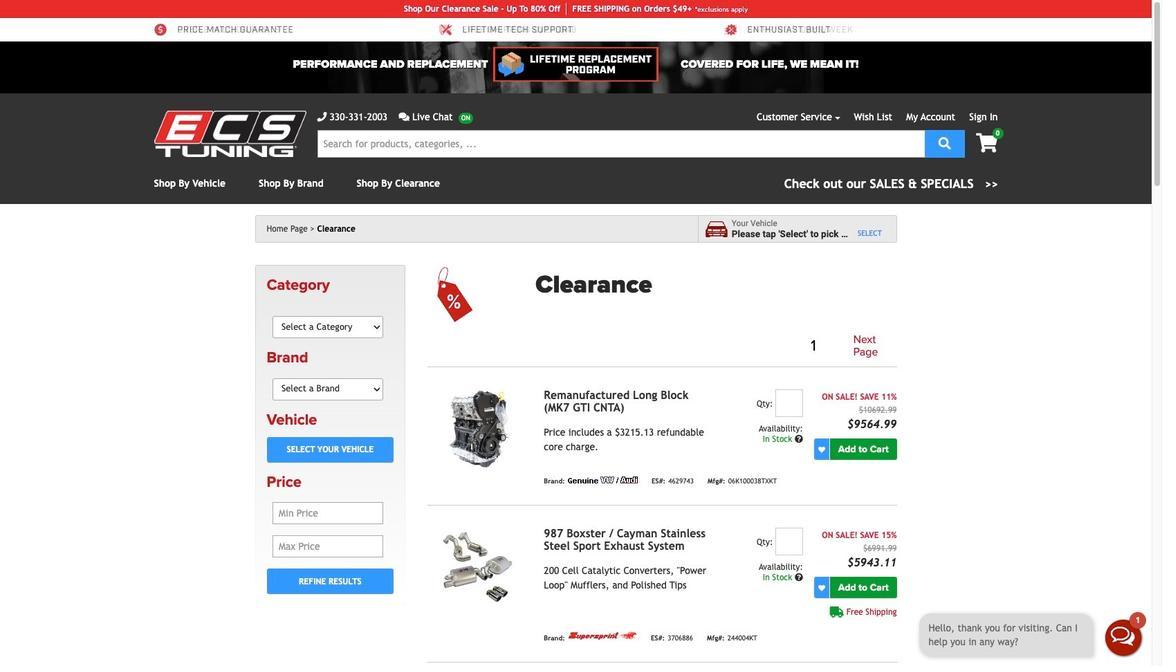 Task type: describe. For each thing, give the bounding box(es) containing it.
phone image
[[317, 112, 327, 122]]

search image
[[939, 137, 951, 149]]

es#3706886 - 244004kt - 987 boxster / cayman stainless steel sport exhaust system - 200 cell catalytic converters, "power loop" mufflers, and polished tips - supersprint - porsche image
[[428, 528, 533, 607]]

shopping cart image
[[976, 134, 998, 153]]

comments image
[[399, 112, 410, 122]]

Search text field
[[317, 130, 925, 158]]

lifetime replacement program banner image
[[494, 47, 658, 82]]

paginated product list navigation navigation
[[536, 331, 897, 361]]

ecs tuning image
[[154, 111, 306, 157]]

add to wish list image
[[819, 584, 825, 591]]

Max Price number field
[[273, 536, 383, 558]]



Task type: locate. For each thing, give the bounding box(es) containing it.
question circle image
[[795, 574, 803, 582]]

question circle image
[[795, 435, 803, 444]]

add to wish list image
[[819, 446, 825, 453]]

supersprint - corporate logo image
[[568, 632, 637, 641]]

genuine volkswagen audi - corporate logo image
[[568, 477, 638, 484]]

None number field
[[776, 390, 803, 417], [776, 528, 803, 556], [776, 390, 803, 417], [776, 528, 803, 556]]

es#4629743 - 06k100038txkt - remanufactured long block (mk7 gti cnta) - price includes a $3215.13 refundable core charge. - genuine volkswagen audi - volkswagen image
[[428, 390, 533, 469]]

Min Price number field
[[273, 502, 383, 525]]



Task type: vqa. For each thing, say whether or not it's contained in the screenshot.
first Add to Wish List icon from the top of the page
yes



